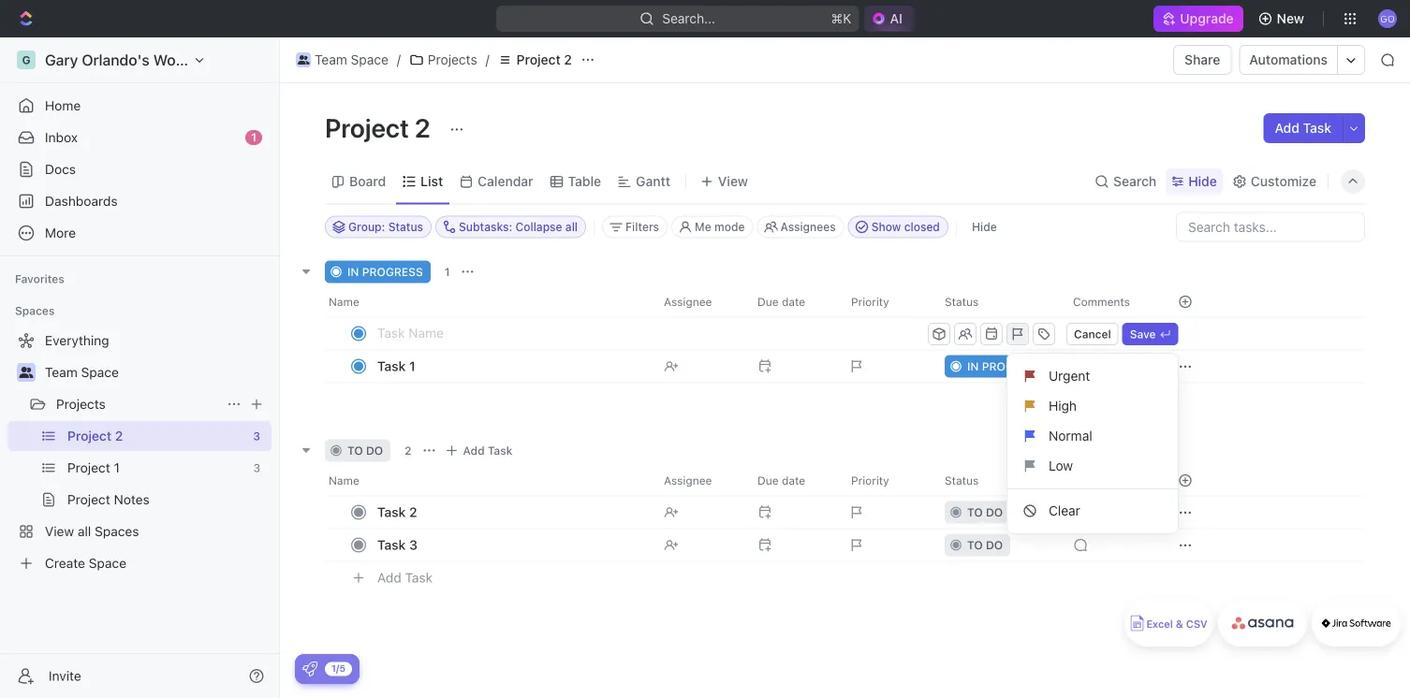 Task type: describe. For each thing, give the bounding box(es) containing it.
upgrade
[[1181, 11, 1234, 26]]

1 horizontal spatial projects
[[428, 52, 477, 67]]

add for the topmost add task "button"
[[1276, 120, 1300, 136]]

1 vertical spatial project
[[325, 112, 409, 143]]

new
[[1278, 11, 1305, 26]]

in progress
[[348, 266, 423, 279]]

list link
[[417, 169, 443, 195]]

calendar
[[478, 174, 534, 189]]

task up task 3
[[378, 505, 406, 520]]

to do
[[348, 445, 383, 458]]

task up "task 2" link
[[488, 445, 513, 458]]

task up customize
[[1304, 120, 1332, 136]]

0 vertical spatial projects link
[[405, 49, 482, 71]]

gantt
[[636, 174, 671, 189]]

0 vertical spatial project 2
[[517, 52, 572, 67]]

high button
[[1016, 392, 1171, 422]]

2 vertical spatial 1
[[409, 359, 416, 374]]

save
[[1131, 328, 1157, 341]]

in
[[348, 266, 359, 279]]

urgent
[[1049, 369, 1091, 384]]

2 horizontal spatial 1
[[445, 266, 450, 279]]

1/5
[[332, 664, 346, 675]]

excel
[[1147, 619, 1174, 631]]

0 horizontal spatial projects link
[[56, 390, 219, 420]]

project 2 link
[[493, 49, 577, 71]]

1 horizontal spatial team space
[[315, 52, 389, 67]]

customize button
[[1227, 169, 1323, 195]]

high
[[1049, 399, 1077, 414]]

save button
[[1123, 323, 1179, 346]]

calendar link
[[474, 169, 534, 195]]

task 3
[[378, 538, 418, 553]]

sidebar navigation
[[0, 37, 280, 699]]

normal button
[[1016, 422, 1171, 452]]

hide button
[[1167, 169, 1223, 195]]

upgrade link
[[1155, 6, 1244, 32]]

add task for bottommost add task "button"
[[378, 571, 433, 586]]

progress
[[362, 266, 423, 279]]

2 vertical spatial add task button
[[369, 567, 440, 590]]

task down "3"
[[405, 571, 433, 586]]

list
[[421, 174, 443, 189]]

search
[[1114, 174, 1157, 189]]

projects inside tree
[[56, 397, 106, 412]]

1 horizontal spatial project
[[517, 52, 561, 67]]

docs link
[[7, 155, 272, 185]]

hide inside button
[[972, 221, 997, 234]]

Task Name text field
[[378, 318, 925, 348]]

home link
[[7, 91, 272, 121]]

table
[[568, 174, 602, 189]]

⌘k
[[832, 11, 852, 26]]

&
[[1176, 619, 1184, 631]]

hide inside dropdown button
[[1189, 174, 1218, 189]]

search...
[[663, 11, 716, 26]]

share
[[1185, 52, 1221, 67]]

onboarding checklist button image
[[303, 662, 318, 677]]

gantt link
[[633, 169, 671, 195]]

excel & csv
[[1147, 619, 1208, 631]]

1 horizontal spatial add
[[463, 445, 485, 458]]

automations
[[1250, 52, 1328, 67]]

invite
[[49, 669, 81, 684]]

board link
[[346, 169, 386, 195]]

user group image inside team space link
[[298, 55, 309, 65]]

add for bottommost add task "button"
[[378, 571, 402, 586]]

customize
[[1251, 174, 1317, 189]]

0 vertical spatial team space link
[[291, 49, 393, 71]]

spaces
[[15, 304, 55, 318]]

assignees button
[[757, 216, 845, 238]]



Task type: vqa. For each thing, say whether or not it's contained in the screenshot.
Docs
yes



Task type: locate. For each thing, give the bounding box(es) containing it.
2
[[564, 52, 572, 67], [415, 112, 431, 143], [405, 445, 412, 458], [409, 505, 417, 520]]

add task button up customize
[[1264, 113, 1343, 143]]

0 horizontal spatial hide
[[972, 221, 997, 234]]

project
[[517, 52, 561, 67], [325, 112, 409, 143]]

to
[[348, 445, 363, 458]]

favorites
[[15, 273, 64, 286]]

0 vertical spatial space
[[351, 52, 389, 67]]

automations button
[[1241, 46, 1338, 74]]

0 horizontal spatial team space
[[45, 365, 119, 380]]

share button
[[1174, 45, 1232, 75]]

urgent button
[[1016, 362, 1171, 392]]

add up "task 2" link
[[463, 445, 485, 458]]

clear
[[1049, 504, 1081, 519]]

add task button
[[1264, 113, 1343, 143], [441, 440, 520, 462], [369, 567, 440, 590]]

1 horizontal spatial project 2
[[517, 52, 572, 67]]

projects
[[428, 52, 477, 67], [56, 397, 106, 412]]

csv
[[1187, 619, 1208, 631]]

excel & csv link
[[1125, 601, 1214, 647]]

add up customize
[[1276, 120, 1300, 136]]

0 vertical spatial add task button
[[1264, 113, 1343, 143]]

team space
[[315, 52, 389, 67], [45, 365, 119, 380]]

0 vertical spatial user group image
[[298, 55, 309, 65]]

cancel
[[1075, 328, 1112, 341]]

task up do
[[378, 359, 406, 374]]

0 vertical spatial projects
[[428, 52, 477, 67]]

0 vertical spatial hide
[[1189, 174, 1218, 189]]

1 vertical spatial projects link
[[56, 390, 219, 420]]

0 vertical spatial team
[[315, 52, 347, 67]]

team inside sidebar 'navigation'
[[45, 365, 78, 380]]

0 horizontal spatial team
[[45, 365, 78, 380]]

1 inside sidebar 'navigation'
[[251, 131, 257, 144]]

2 horizontal spatial add task
[[1276, 120, 1332, 136]]

1 vertical spatial team space link
[[45, 358, 268, 388]]

space inside tree
[[81, 365, 119, 380]]

0 vertical spatial 1
[[251, 131, 257, 144]]

task 1
[[378, 359, 416, 374]]

add task down task 3
[[378, 571, 433, 586]]

1 / from the left
[[397, 52, 401, 67]]

add task for the topmost add task "button"
[[1276, 120, 1332, 136]]

task left "3"
[[378, 538, 406, 553]]

task 1 link
[[373, 353, 649, 380]]

1 vertical spatial project 2
[[325, 112, 436, 143]]

low
[[1049, 459, 1074, 474]]

board
[[349, 174, 386, 189]]

inbox
[[45, 130, 78, 145]]

0 vertical spatial add task
[[1276, 120, 1332, 136]]

1 horizontal spatial hide
[[1189, 174, 1218, 189]]

user group image inside tree
[[19, 367, 33, 378]]

task 2
[[378, 505, 417, 520]]

0 horizontal spatial project
[[325, 112, 409, 143]]

hide button
[[965, 216, 1005, 238]]

0 vertical spatial add
[[1276, 120, 1300, 136]]

user group image
[[298, 55, 309, 65], [19, 367, 33, 378]]

low button
[[1016, 452, 1171, 482]]

2 vertical spatial add
[[378, 571, 402, 586]]

1 horizontal spatial add task
[[463, 445, 513, 458]]

search button
[[1090, 169, 1163, 195]]

add task button down task 3
[[369, 567, 440, 590]]

1 vertical spatial space
[[81, 365, 119, 380]]

1
[[251, 131, 257, 144], [445, 266, 450, 279], [409, 359, 416, 374]]

3
[[409, 538, 418, 553]]

favorites button
[[7, 268, 72, 290]]

add task up "task 2" link
[[463, 445, 513, 458]]

add task up customize
[[1276, 120, 1332, 136]]

tree inside sidebar 'navigation'
[[7, 326, 272, 579]]

hide
[[1189, 174, 1218, 189], [972, 221, 997, 234]]

add
[[1276, 120, 1300, 136], [463, 445, 485, 458], [378, 571, 402, 586]]

task 2 link
[[373, 499, 649, 527]]

/
[[397, 52, 401, 67], [486, 52, 490, 67]]

1 vertical spatial projects
[[56, 397, 106, 412]]

task
[[1304, 120, 1332, 136], [378, 359, 406, 374], [488, 445, 513, 458], [378, 505, 406, 520], [378, 538, 406, 553], [405, 571, 433, 586]]

list containing urgent
[[1008, 362, 1179, 527]]

tree containing team space
[[7, 326, 272, 579]]

1 horizontal spatial 1
[[409, 359, 416, 374]]

0 horizontal spatial add
[[378, 571, 402, 586]]

0 horizontal spatial /
[[397, 52, 401, 67]]

1 horizontal spatial space
[[351, 52, 389, 67]]

1 vertical spatial add
[[463, 445, 485, 458]]

1 horizontal spatial user group image
[[298, 55, 309, 65]]

1 vertical spatial user group image
[[19, 367, 33, 378]]

0 horizontal spatial project 2
[[325, 112, 436, 143]]

0 horizontal spatial user group image
[[19, 367, 33, 378]]

task inside "link"
[[378, 538, 406, 553]]

projects link
[[405, 49, 482, 71], [56, 390, 219, 420]]

project 2
[[517, 52, 572, 67], [325, 112, 436, 143]]

1 horizontal spatial team
[[315, 52, 347, 67]]

docs
[[45, 162, 76, 177]]

1 horizontal spatial projects link
[[405, 49, 482, 71]]

list
[[1008, 362, 1179, 527]]

1 horizontal spatial /
[[486, 52, 490, 67]]

0 vertical spatial team space
[[315, 52, 389, 67]]

2 / from the left
[[486, 52, 490, 67]]

2 horizontal spatial add
[[1276, 120, 1300, 136]]

add task button up "task 2" link
[[441, 440, 520, 462]]

2 vertical spatial add task
[[378, 571, 433, 586]]

new button
[[1251, 4, 1316, 34]]

space
[[351, 52, 389, 67], [81, 365, 119, 380]]

1 vertical spatial hide
[[972, 221, 997, 234]]

team space inside tree
[[45, 365, 119, 380]]

tree
[[7, 326, 272, 579]]

0 horizontal spatial team space link
[[45, 358, 268, 388]]

do
[[366, 445, 383, 458]]

dashboards link
[[7, 186, 272, 216]]

task 3 link
[[373, 532, 649, 559]]

Search tasks... text field
[[1178, 213, 1365, 241]]

0 horizontal spatial projects
[[56, 397, 106, 412]]

1 vertical spatial 1
[[445, 266, 450, 279]]

home
[[45, 98, 81, 113]]

0 horizontal spatial 1
[[251, 131, 257, 144]]

1 horizontal spatial team space link
[[291, 49, 393, 71]]

cancel button
[[1067, 323, 1119, 346]]

team space link
[[291, 49, 393, 71], [45, 358, 268, 388]]

onboarding checklist button element
[[303, 662, 318, 677]]

0 horizontal spatial space
[[81, 365, 119, 380]]

assignees
[[781, 221, 836, 234]]

1 vertical spatial team
[[45, 365, 78, 380]]

add down task 3
[[378, 571, 402, 586]]

table link
[[565, 169, 602, 195]]

clear button
[[1016, 497, 1171, 527]]

team
[[315, 52, 347, 67], [45, 365, 78, 380]]

1 vertical spatial add task
[[463, 445, 513, 458]]

0 vertical spatial project
[[517, 52, 561, 67]]

0 horizontal spatial add task
[[378, 571, 433, 586]]

dashboards
[[45, 193, 118, 209]]

1 vertical spatial team space
[[45, 365, 119, 380]]

1 vertical spatial add task button
[[441, 440, 520, 462]]

normal
[[1049, 429, 1093, 444]]

add task
[[1276, 120, 1332, 136], [463, 445, 513, 458], [378, 571, 433, 586]]



